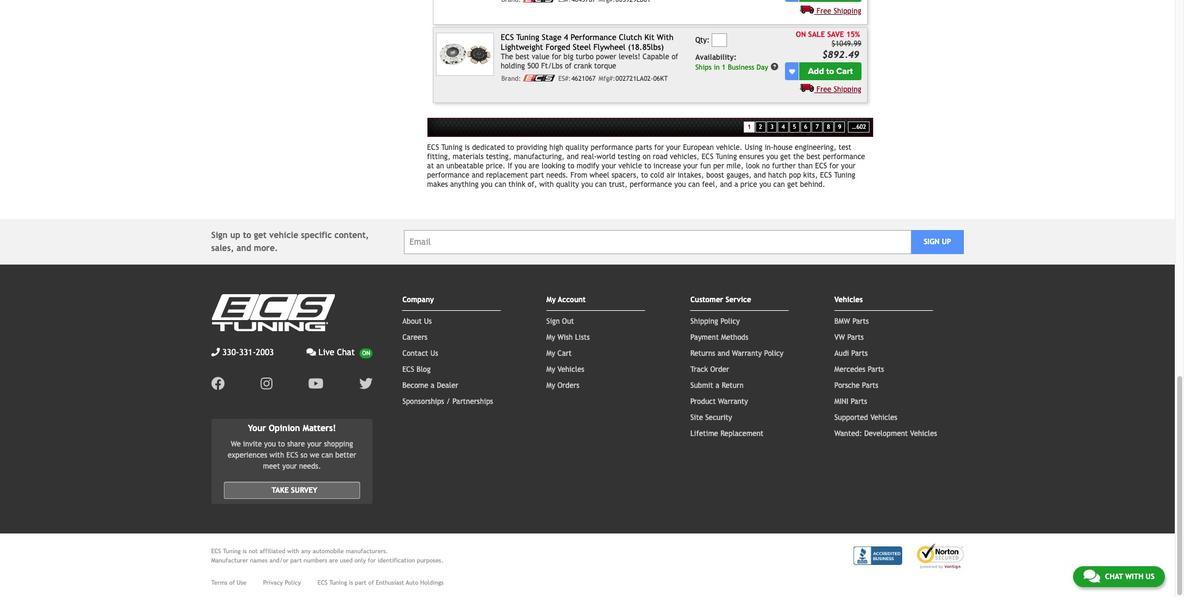 Task type: describe. For each thing, give the bounding box(es) containing it.
you down hatch
[[760, 180, 771, 189]]

audi parts
[[835, 349, 868, 358]]

1 ecs - corporate logo image from the top
[[523, 0, 555, 3]]

submit a return
[[691, 381, 744, 390]]

modify
[[577, 162, 600, 170]]

ecs tuning is part of enthusiast auto holdings
[[318, 579, 444, 586]]

mercedes
[[835, 365, 866, 374]]

makes
[[427, 180, 448, 189]]

1 inside availability: ships in 1 business day
[[722, 63, 726, 71]]

contact
[[402, 349, 428, 358]]

site
[[691, 413, 703, 422]]

question sign image
[[771, 62, 779, 71]]

free shipping for free shipping image
[[817, 7, 862, 16]]

brand:
[[501, 75, 521, 82]]

house
[[774, 143, 793, 152]]

2 vertical spatial us
[[1146, 572, 1155, 581]]

save
[[827, 30, 844, 39]]

of down big
[[565, 62, 572, 71]]

submit
[[691, 381, 713, 390]]

policy for shipping policy
[[721, 317, 740, 326]]

2 vertical spatial shipping
[[691, 317, 718, 326]]

up for sign up
[[942, 238, 951, 246]]

is for dedicated
[[465, 143, 470, 152]]

any
[[301, 548, 311, 554]]

careers link
[[402, 333, 428, 342]]

free shipping image
[[800, 5, 815, 14]]

and down unbeatable
[[472, 171, 484, 180]]

phone image
[[211, 348, 220, 357]]

contact us link
[[402, 349, 438, 358]]

get inside sign up to get vehicle specific content, sales, and more.
[[254, 230, 267, 240]]

part inside ecs tuning is not affiliated with any automobile manufacturers. manufacturer names and/or part numbers are used only for identification purposes.
[[290, 557, 302, 564]]

out
[[562, 317, 574, 326]]

parts for mini parts
[[851, 397, 867, 406]]

your down "world"
[[602, 162, 616, 170]]

performance down cold
[[630, 180, 672, 189]]

up for sign up to get vehicle specific content, sales, and more.
[[230, 230, 240, 240]]

turbo
[[576, 53, 594, 61]]

vehicle inside "ecs tuning is dedicated to providing high quality performance parts for your european vehicle. using in-house engineering, test fitting, materials testing, manufacturing, and real-world testing on road vehicles, ecs tuning ensures you get the best performance at an unbeatable price. if you are looking to modify your vehicle to increase your fun per mile, look no further than ecs for your performance and replacement part needs. from wheel spacers, to cold air intakes, boost gauges, and hatch pop kits, ecs tuning makes anything you can think of, with quality you can trust, performance you can feel, and a price you can get behind."
[[619, 162, 642, 170]]

performance
[[571, 33, 617, 42]]

become
[[402, 381, 429, 390]]

flywheel
[[594, 43, 626, 52]]

my for my cart
[[547, 349, 555, 358]]

youtube logo image
[[308, 377, 324, 391]]

we
[[310, 451, 319, 459]]

returns
[[691, 349, 716, 358]]

lifetime replacement link
[[691, 429, 764, 438]]

us for contact us
[[431, 349, 438, 358]]

ecs up fun
[[702, 152, 714, 161]]

experiences
[[228, 451, 267, 459]]

with inside "ecs tuning is dedicated to providing high quality performance parts for your european vehicle. using in-house engineering, test fitting, materials testing, manufacturing, and real-world testing on road vehicles, ecs tuning ensures you get the best performance at an unbeatable price. if you are looking to modify your vehicle to increase your fun per mile, look no further than ecs for your performance and replacement part needs. from wheel spacers, to cold air intakes, boost gauges, and hatch pop kits, ecs tuning makes anything you can think of, with quality you can trust, performance you can feel, and a price you can get behind."
[[539, 180, 554, 189]]

of right capable
[[672, 53, 678, 61]]

test
[[839, 143, 852, 152]]

about
[[402, 317, 422, 326]]

supported
[[835, 413, 868, 422]]

mercedes parts link
[[835, 365, 884, 374]]

so
[[301, 451, 308, 459]]

lifetime
[[691, 429, 718, 438]]

enthusiast
[[376, 579, 404, 586]]

use
[[237, 579, 247, 586]]

cold
[[650, 171, 664, 180]]

ft/lbs
[[541, 62, 563, 71]]

shipping for free shipping image
[[834, 7, 862, 16]]

sign for sign up to get vehicle specific content, sales, and more.
[[211, 230, 228, 240]]

track order
[[691, 365, 729, 374]]

content,
[[335, 230, 369, 240]]

forged
[[546, 43, 570, 52]]

about us link
[[402, 317, 432, 326]]

0 vertical spatial warranty
[[732, 349, 762, 358]]

you down air
[[675, 180, 686, 189]]

using
[[745, 143, 763, 152]]

tuning for holdings
[[329, 579, 347, 586]]

sign for sign up
[[924, 238, 940, 246]]

add to wish list image
[[789, 68, 795, 74]]

ecs up 'kits,'
[[815, 162, 827, 170]]

you inside we invite you to share your shopping experiences with ecs so we can better meet your needs.
[[264, 440, 276, 448]]

can down replacement
[[495, 180, 506, 189]]

best inside "ecs tuning stage 4 performance clutch kit with lightweight forged steel flywheel (18.85lbs) the best value for big turbo power levels! capable of holding 500 ft/lbs of crank torque"
[[516, 53, 530, 61]]

bmw parts link
[[835, 317, 869, 326]]

4621067
[[571, 75, 596, 82]]

of left use
[[229, 579, 235, 586]]

Email email field
[[404, 230, 912, 254]]

ecs inside we invite you to share your shopping experiences with ecs so we can better meet your needs.
[[286, 451, 298, 459]]

fitting,
[[427, 152, 451, 161]]

replacement
[[721, 429, 764, 438]]

5 link
[[789, 121, 800, 133]]

more.
[[254, 243, 278, 253]]

spacers,
[[612, 171, 639, 180]]

twitter logo image
[[359, 377, 373, 391]]

ecs blog
[[402, 365, 431, 374]]

can inside we invite you to share your shopping experiences with ecs so we can better meet your needs.
[[322, 451, 333, 459]]

shopping
[[324, 440, 353, 448]]

free shipping for free shipping icon
[[817, 85, 862, 94]]

sign up button
[[912, 230, 964, 254]]

specific
[[301, 230, 332, 240]]

automobile
[[313, 548, 344, 554]]

ecs inside ecs tuning is not affiliated with any automobile manufacturers. manufacturer names and/or part numbers are used only for identification purposes.
[[211, 548, 221, 554]]

for up road
[[655, 143, 664, 152]]

dedicated
[[472, 143, 505, 152]]

on
[[643, 152, 651, 161]]

site security
[[691, 413, 732, 422]]

instagram logo image
[[261, 377, 272, 391]]

stage
[[542, 33, 562, 42]]

…602 link
[[848, 121, 870, 133]]

es#4621067 - 002721la02-06kt -  ecs tuning stage 4 performance clutch kit with lightweight forged steel flywheel (18.85lbs) - the best value for big turbo power levels! capable of holding 500 ft/lbs of crank torque - ecs - volkswagen image
[[436, 33, 494, 76]]

parts for audi parts
[[851, 349, 868, 358]]

ecs down numbers
[[318, 579, 328, 586]]

0 vertical spatial get
[[781, 152, 791, 161]]

only
[[355, 557, 366, 564]]

vehicles right development
[[910, 429, 937, 438]]

ecs up fitting,
[[427, 143, 439, 152]]

terms of use link
[[211, 578, 247, 587]]

part inside "ecs tuning is dedicated to providing high quality performance parts for your european vehicle. using in-house engineering, test fitting, materials testing, manufacturing, and real-world testing on road vehicles, ecs tuning ensures you get the best performance at an unbeatable price. if you are looking to modify your vehicle to increase your fun per mile, look no further than ecs for your performance and replacement part needs. from wheel spacers, to cold air intakes, boost gauges, and hatch pop kits, ecs tuning makes anything you can think of, with quality you can trust, performance you can feel, and a price you can get behind."
[[530, 171, 544, 180]]

is for part
[[349, 579, 353, 586]]

live chat
[[319, 347, 355, 357]]

replacement
[[486, 171, 528, 180]]

are inside "ecs tuning is dedicated to providing high quality performance parts for your european vehicle. using in-house engineering, test fitting, materials testing, manufacturing, and real-world testing on road vehicles, ecs tuning ensures you get the best performance at an unbeatable price. if you are looking to modify your vehicle to increase your fun per mile, look no further than ecs for your performance and replacement part needs. from wheel spacers, to cold air intakes, boost gauges, and hatch pop kits, ecs tuning makes anything you can think of, with quality you can trust, performance you can feel, and a price you can get behind."
[[529, 162, 539, 170]]

shipping policy link
[[691, 317, 740, 326]]

1 vertical spatial get
[[787, 180, 798, 189]]

are inside ecs tuning is not affiliated with any automobile manufacturers. manufacturer names and/or part numbers are used only for identification purposes.
[[329, 557, 338, 564]]

sponsorships / partnerships
[[402, 397, 493, 406]]

live chat link
[[306, 346, 373, 359]]

330-331-2003 link
[[211, 346, 274, 359]]

your down test
[[841, 162, 856, 170]]

ecs tuning is dedicated to providing high quality performance parts for your european vehicle. using in-house engineering, test fitting, materials testing, manufacturing, and real-world testing on road vehicles, ecs tuning ensures you get the best performance at an unbeatable price. if you are looking to modify your vehicle to increase your fun per mile, look no further than ecs for your performance and replacement part needs. from wheel spacers, to cold air intakes, boost gauges, and hatch pop kits, ecs tuning makes anything you can think of, with quality you can trust, performance you can feel, and a price you can get behind.
[[427, 143, 865, 189]]

and left real- at top
[[567, 152, 579, 161]]

1 vertical spatial 4
[[782, 123, 785, 130]]

holding
[[501, 62, 525, 71]]

best inside "ecs tuning is dedicated to providing high quality performance parts for your european vehicle. using in-house engineering, test fitting, materials testing, manufacturing, and real-world testing on road vehicles, ecs tuning ensures you get the best performance at an unbeatable price. if you are looking to modify your vehicle to increase your fun per mile, look no further than ecs for your performance and replacement part needs. from wheel spacers, to cold air intakes, boost gauges, and hatch pop kits, ecs tuning makes anything you can think of, with quality you can trust, performance you can feel, and a price you can get behind."
[[807, 152, 821, 161]]

free shipping image
[[800, 83, 815, 92]]

my for my vehicles
[[547, 365, 555, 374]]

ecs right 'kits,'
[[820, 171, 832, 180]]

big
[[564, 53, 574, 61]]

wanted:
[[835, 429, 862, 438]]

500
[[527, 62, 539, 71]]

blog
[[417, 365, 431, 374]]

live
[[319, 347, 334, 357]]

6 link
[[801, 121, 811, 133]]

is for not
[[243, 548, 247, 554]]

vehicles up bmw parts
[[835, 296, 863, 304]]

tuning for automobile
[[223, 548, 241, 554]]

9
[[838, 123, 842, 130]]

us for about us
[[424, 317, 432, 326]]

gauges,
[[727, 171, 752, 180]]

mfg#:
[[599, 75, 615, 82]]

ecs left blog
[[402, 365, 414, 374]]

return
[[722, 381, 744, 390]]

look
[[746, 162, 760, 170]]

torque
[[594, 62, 616, 71]]

porsche
[[835, 381, 860, 390]]

qty:
[[695, 36, 710, 44]]

in
[[714, 63, 720, 71]]

my for my orders
[[547, 381, 555, 390]]

7 link
[[812, 121, 823, 133]]

materials
[[453, 152, 484, 161]]

sign out link
[[547, 317, 574, 326]]

for inside "ecs tuning stage 4 performance clutch kit with lightweight forged steel flywheel (18.85lbs) the best value for big turbo power levels! capable of holding 500 ft/lbs of crank torque"
[[552, 53, 561, 61]]

you right if
[[515, 162, 526, 170]]

an
[[436, 162, 444, 170]]

boost
[[706, 171, 724, 180]]

vehicle inside sign up to get vehicle specific content, sales, and more.
[[269, 230, 298, 240]]



Task type: vqa. For each thing, say whether or not it's contained in the screenshot.
rightmost SIGN
yes



Task type: locate. For each thing, give the bounding box(es) containing it.
no
[[762, 162, 770, 170]]

vehicle down testing
[[619, 162, 642, 170]]

1 vertical spatial cart
[[558, 349, 572, 358]]

you down from
[[581, 180, 593, 189]]

us right contact on the left
[[431, 349, 438, 358]]

parts down the mercedes parts
[[862, 381, 879, 390]]

fun
[[700, 162, 711, 170]]

is inside ecs tuning is not affiliated with any automobile manufacturers. manufacturer names and/or part numbers are used only for identification purposes.
[[243, 548, 247, 554]]

8
[[827, 123, 830, 130]]

002721la02-
[[616, 75, 653, 82]]

order
[[710, 365, 729, 374]]

tuning for with
[[516, 33, 539, 42]]

my up the my vehicles link
[[547, 349, 555, 358]]

1 vertical spatial free
[[817, 85, 832, 94]]

0 vertical spatial free shipping
[[817, 7, 862, 16]]

free for free shipping image
[[817, 7, 832, 16]]

1 horizontal spatial sign
[[547, 317, 560, 326]]

think
[[509, 180, 526, 189]]

4 right 3
[[782, 123, 785, 130]]

1 vertical spatial vehicle
[[269, 230, 298, 240]]

2 horizontal spatial policy
[[764, 349, 784, 358]]

1 my from the top
[[547, 296, 556, 304]]

your right meet in the bottom of the page
[[282, 462, 297, 471]]

of
[[672, 53, 678, 61], [565, 62, 572, 71], [229, 579, 235, 586], [368, 579, 374, 586]]

my down my cart link
[[547, 365, 555, 374]]

cart inside button
[[837, 66, 853, 77]]

2 horizontal spatial is
[[465, 143, 470, 152]]

1 vertical spatial quality
[[556, 180, 579, 189]]

comments image
[[306, 348, 316, 357]]

6
[[804, 123, 808, 130]]

0 vertical spatial is
[[465, 143, 470, 152]]

are
[[529, 162, 539, 170], [329, 557, 338, 564]]

vehicles up the wanted: development vehicles link
[[871, 413, 898, 422]]

0 horizontal spatial a
[[431, 381, 435, 390]]

company
[[402, 296, 434, 304]]

tuning inside "ecs tuning stage 4 performance clutch kit with lightweight forged steel flywheel (18.85lbs) the best value for big turbo power levels! capable of holding 500 ft/lbs of crank torque"
[[516, 33, 539, 42]]

my for my wish lists
[[547, 333, 555, 342]]

get up more.
[[254, 230, 267, 240]]

providing
[[517, 143, 547, 152]]

parts for porsche parts
[[862, 381, 879, 390]]

air
[[667, 171, 675, 180]]

vehicles
[[835, 296, 863, 304], [558, 365, 585, 374], [871, 413, 898, 422], [910, 429, 937, 438]]

warranty
[[732, 349, 762, 358], [718, 397, 748, 406]]

1 link
[[744, 121, 755, 133]]

ecs left so
[[286, 451, 298, 459]]

2 free shipping from the top
[[817, 85, 862, 94]]

parts for vw parts
[[847, 333, 864, 342]]

1 horizontal spatial is
[[349, 579, 353, 586]]

1 vertical spatial part
[[290, 557, 302, 564]]

0 horizontal spatial are
[[329, 557, 338, 564]]

enthusiast auto holdings link
[[376, 578, 444, 587]]

0 vertical spatial cart
[[837, 66, 853, 77]]

0 horizontal spatial sign
[[211, 230, 228, 240]]

4 link
[[778, 121, 789, 133]]

policy for privacy policy
[[285, 579, 301, 586]]

es#: 4621067 mfg#: 002721la02-06kt
[[558, 75, 668, 82]]

trust,
[[609, 180, 628, 189]]

1 vertical spatial ecs - corporate logo image
[[523, 75, 555, 82]]

1 horizontal spatial policy
[[721, 317, 740, 326]]

warranty down methods
[[732, 349, 762, 358]]

0 horizontal spatial part
[[290, 557, 302, 564]]

1 horizontal spatial needs.
[[546, 171, 568, 180]]

1 vertical spatial chat
[[1105, 572, 1123, 581]]

best down "engineering,"
[[807, 152, 821, 161]]

sale
[[808, 30, 825, 39]]

terms of use
[[211, 579, 247, 586]]

1 horizontal spatial part
[[355, 579, 367, 586]]

you down price.
[[481, 180, 493, 189]]

1 vertical spatial needs.
[[299, 462, 321, 471]]

ecs up manufacturer
[[211, 548, 221, 554]]

1 right in
[[722, 63, 726, 71]]

with right of,
[[539, 180, 554, 189]]

0 horizontal spatial up
[[230, 230, 240, 240]]

a down "gauges,"
[[734, 180, 738, 189]]

1 vertical spatial free shipping
[[817, 85, 862, 94]]

my for my account
[[547, 296, 556, 304]]

are down automobile
[[329, 557, 338, 564]]

1 horizontal spatial a
[[716, 381, 720, 390]]

with
[[657, 33, 674, 42], [539, 180, 554, 189], [270, 451, 284, 459], [287, 548, 299, 554], [1126, 572, 1144, 581]]

price.
[[486, 162, 506, 170]]

us right about
[[424, 317, 432, 326]]

1 vertical spatial shipping
[[834, 85, 862, 94]]

1 vertical spatial us
[[431, 349, 438, 358]]

cart down wish
[[558, 349, 572, 358]]

to inside button
[[826, 66, 834, 77]]

parts
[[853, 317, 869, 326], [847, 333, 864, 342], [851, 349, 868, 358], [868, 365, 884, 374], [862, 381, 879, 390], [851, 397, 867, 406]]

sponsorships / partnerships link
[[402, 397, 493, 406]]

we
[[231, 440, 241, 448]]

sign inside sign up to get vehicle specific content, sales, and more.
[[211, 230, 228, 240]]

performance up "world"
[[591, 143, 633, 152]]

0 vertical spatial vehicle
[[619, 162, 642, 170]]

my wish lists
[[547, 333, 590, 342]]

4 my from the top
[[547, 365, 555, 374]]

european
[[683, 143, 714, 152]]

0 vertical spatial needs.
[[546, 171, 568, 180]]

3
[[771, 123, 774, 130]]

is left not
[[243, 548, 247, 554]]

2 horizontal spatial sign
[[924, 238, 940, 246]]

shipping down add to cart button
[[834, 85, 862, 94]]

ecs - corporate logo image down 500
[[523, 75, 555, 82]]

for down test
[[829, 162, 839, 170]]

parts up the 'mercedes parts' link
[[851, 349, 868, 358]]

tuning for quality
[[441, 143, 463, 152]]

0 horizontal spatial 4
[[564, 33, 568, 42]]

add to cart button
[[800, 62, 862, 80]]

needs. down looking at the top of the page
[[546, 171, 568, 180]]

tuning down vehicle.
[[716, 152, 737, 161]]

day
[[757, 63, 769, 71]]

free for free shipping icon
[[817, 85, 832, 94]]

parts up porsche parts "link" in the right of the page
[[868, 365, 884, 374]]

with up meet in the bottom of the page
[[270, 451, 284, 459]]

ecs - corporate logo image up the "stage"
[[523, 0, 555, 3]]

0 vertical spatial are
[[529, 162, 539, 170]]

performance
[[591, 143, 633, 152], [823, 152, 865, 161], [427, 171, 470, 180], [630, 180, 672, 189]]

shipping for free shipping icon
[[834, 85, 862, 94]]

1 vertical spatial policy
[[764, 349, 784, 358]]

further
[[772, 162, 796, 170]]

to
[[826, 66, 834, 77], [507, 143, 514, 152], [568, 162, 575, 170], [644, 162, 651, 170], [641, 171, 648, 180], [243, 230, 251, 240], [278, 440, 285, 448]]

can right "we"
[[322, 451, 333, 459]]

4 up forged
[[564, 33, 568, 42]]

up
[[230, 230, 240, 240], [942, 238, 951, 246]]

free shipping up save
[[817, 7, 862, 16]]

business
[[728, 63, 755, 71]]

0 vertical spatial chat
[[337, 347, 355, 357]]

is up materials at the left top of the page
[[465, 143, 470, 152]]

ecs up lightweight
[[501, 33, 514, 42]]

2 ecs - corporate logo image from the top
[[523, 75, 555, 82]]

2 vertical spatial get
[[254, 230, 267, 240]]

0 vertical spatial ecs - corporate logo image
[[523, 0, 555, 3]]

steel
[[573, 43, 591, 52]]

a inside "ecs tuning is dedicated to providing high quality performance parts for your european vehicle. using in-house engineering, test fitting, materials testing, manufacturing, and real-world testing on road vehicles, ecs tuning ensures you get the best performance at an unbeatable price. if you are looking to modify your vehicle to increase your fun per mile, look no further than ecs for your performance and replacement part needs. from wheel spacers, to cold air intakes, boost gauges, and hatch pop kits, ecs tuning makes anything you can think of, with quality you can trust, performance you can feel, and a price you can get behind."
[[734, 180, 738, 189]]

submit a return link
[[691, 381, 744, 390]]

parts for mercedes parts
[[868, 365, 884, 374]]

0 vertical spatial best
[[516, 53, 530, 61]]

my left wish
[[547, 333, 555, 342]]

vw
[[835, 333, 845, 342]]

mini parts
[[835, 397, 867, 406]]

performance down an
[[427, 171, 470, 180]]

your
[[248, 423, 266, 433]]

and up order on the right bottom of the page
[[718, 349, 730, 358]]

tuning up fitting,
[[441, 143, 463, 152]]

auto
[[406, 579, 418, 586]]

tuning down test
[[834, 171, 856, 180]]

parts for bmw parts
[[853, 317, 869, 326]]

supported vehicles link
[[835, 413, 898, 422]]

mini parts link
[[835, 397, 867, 406]]

about us
[[402, 317, 432, 326]]

7
[[816, 123, 819, 130]]

1 horizontal spatial 4
[[782, 123, 785, 130]]

payment
[[691, 333, 719, 342]]

2 vertical spatial part
[[355, 579, 367, 586]]

1 vertical spatial is
[[243, 548, 247, 554]]

part down any
[[290, 557, 302, 564]]

vehicle up more.
[[269, 230, 298, 240]]

0 vertical spatial policy
[[721, 317, 740, 326]]

2 vertical spatial policy
[[285, 579, 301, 586]]

availability:
[[695, 53, 737, 62]]

1 horizontal spatial cart
[[837, 66, 853, 77]]

chat right live
[[337, 347, 355, 357]]

comments image
[[1084, 569, 1100, 584]]

can down hatch
[[774, 180, 785, 189]]

1 vertical spatial warranty
[[718, 397, 748, 406]]

1 horizontal spatial best
[[807, 152, 821, 161]]

your opinion matters!
[[248, 423, 336, 433]]

vehicle.
[[716, 143, 743, 152]]

with right kit
[[657, 33, 674, 42]]

facebook logo image
[[211, 377, 225, 391]]

quality up real- at top
[[566, 143, 589, 152]]

for down forged
[[552, 53, 561, 61]]

free right free shipping icon
[[817, 85, 832, 94]]

to inside we invite you to share your shopping experiences with ecs so we can better meet your needs.
[[278, 440, 285, 448]]

take
[[272, 486, 289, 495]]

0 vertical spatial us
[[424, 317, 432, 326]]

are down manufacturing,
[[529, 162, 539, 170]]

3 my from the top
[[547, 349, 555, 358]]

2 horizontal spatial a
[[734, 180, 738, 189]]

0 horizontal spatial policy
[[285, 579, 301, 586]]

0 horizontal spatial cart
[[558, 349, 572, 358]]

0 horizontal spatial 1
[[722, 63, 726, 71]]

2
[[759, 123, 762, 130]]

with inside we invite you to share your shopping experiences with ecs so we can better meet your needs.
[[270, 451, 284, 459]]

None text field
[[712, 33, 727, 47]]

is down used at bottom left
[[349, 579, 353, 586]]

your up vehicles,
[[666, 143, 681, 152]]

0 horizontal spatial needs.
[[299, 462, 321, 471]]

es#:
[[558, 75, 571, 82]]

to inside sign up to get vehicle specific content, sales, and more.
[[243, 230, 251, 240]]

track
[[691, 365, 708, 374]]

1 free shipping from the top
[[817, 7, 862, 16]]

0 vertical spatial part
[[530, 171, 544, 180]]

1 horizontal spatial up
[[942, 238, 951, 246]]

0 vertical spatial free
[[817, 7, 832, 16]]

1 free from the top
[[817, 7, 832, 16]]

with inside ecs tuning is not affiliated with any automobile manufacturers. manufacturer names and/or part numbers are used only for identification purposes.
[[287, 548, 299, 554]]

2 vertical spatial is
[[349, 579, 353, 586]]

of left "enthusiast"
[[368, 579, 374, 586]]

tuning up lightweight
[[516, 33, 539, 42]]

privacy policy
[[263, 579, 301, 586]]

and down boost
[[720, 180, 732, 189]]

tuning up manufacturer
[[223, 548, 241, 554]]

you right invite at the left of the page
[[264, 440, 276, 448]]

1 horizontal spatial chat
[[1105, 572, 1123, 581]]

world
[[597, 152, 616, 161]]

get up further
[[781, 152, 791, 161]]

2 horizontal spatial part
[[530, 171, 544, 180]]

my left orders
[[547, 381, 555, 390]]

2 my from the top
[[547, 333, 555, 342]]

a for product warranty
[[716, 381, 720, 390]]

ecs tuning image
[[211, 294, 335, 331]]

ecs - corporate logo image
[[523, 0, 555, 3], [523, 75, 555, 82]]

1 horizontal spatial are
[[529, 162, 539, 170]]

with inside "ecs tuning stage 4 performance clutch kit with lightweight forged steel flywheel (18.85lbs) the best value for big turbo power levels! capable of holding 500 ft/lbs of crank torque"
[[657, 33, 674, 42]]

with inside chat with us link
[[1126, 572, 1144, 581]]

per
[[713, 162, 724, 170]]

and/or
[[269, 557, 288, 564]]

0 vertical spatial 1
[[722, 63, 726, 71]]

names
[[250, 557, 268, 564]]

ecs
[[501, 33, 514, 42], [427, 143, 439, 152], [702, 152, 714, 161], [815, 162, 827, 170], [820, 171, 832, 180], [402, 365, 414, 374], [286, 451, 298, 459], [211, 548, 221, 554], [318, 579, 328, 586]]

availability: ships in 1 business day
[[695, 53, 769, 71]]

warranty down return
[[718, 397, 748, 406]]

shipping up 15%
[[834, 7, 862, 16]]

0 horizontal spatial chat
[[337, 347, 355, 357]]

0 vertical spatial shipping
[[834, 7, 862, 16]]

behind.
[[800, 180, 825, 189]]

up inside sign up to get vehicle specific content, sales, and more.
[[230, 230, 240, 240]]

needs. inside "ecs tuning is dedicated to providing high quality performance parts for your european vehicle. using in-house engineering, test fitting, materials testing, manufacturing, and real-world testing on road vehicles, ecs tuning ensures you get the best performance at an unbeatable price. if you are looking to modify your vehicle to increase your fun per mile, look no further than ecs for your performance and replacement part needs. from wheel spacers, to cold air intakes, boost gauges, and hatch pop kits, ecs tuning makes anything you can think of, with quality you can trust, performance you can feel, and a price you can get behind."
[[546, 171, 568, 180]]

sign for sign out
[[547, 317, 560, 326]]

2 free from the top
[[817, 85, 832, 94]]

my orders link
[[547, 381, 580, 390]]

1 vertical spatial best
[[807, 152, 821, 161]]

vw parts link
[[835, 333, 864, 342]]

needs. inside we invite you to share your shopping experiences with ecs so we can better meet your needs.
[[299, 462, 321, 471]]

4 inside "ecs tuning stage 4 performance clutch kit with lightweight forged steel flywheel (18.85lbs) the best value for big turbo power levels! capable of holding 500 ft/lbs of crank torque"
[[564, 33, 568, 42]]

your
[[666, 143, 681, 152], [602, 162, 616, 170], [684, 162, 698, 170], [841, 162, 856, 170], [307, 440, 322, 448], [282, 462, 297, 471]]

0 horizontal spatial best
[[516, 53, 530, 61]]

ecs tuning is not affiliated with any automobile manufacturers. manufacturer names and/or part numbers are used only for identification purposes.
[[211, 548, 444, 564]]

porsche parts
[[835, 381, 879, 390]]

1 horizontal spatial 1
[[748, 123, 751, 130]]

cart down $892.49
[[837, 66, 853, 77]]

dealer
[[437, 381, 458, 390]]

up inside button
[[942, 238, 951, 246]]

sign inside button
[[924, 238, 940, 246]]

1 horizontal spatial vehicle
[[619, 162, 642, 170]]

price
[[741, 180, 757, 189]]

free right free shipping image
[[817, 7, 832, 16]]

vw parts
[[835, 333, 864, 342]]

my left account
[[547, 296, 556, 304]]

lists
[[575, 333, 590, 342]]

1 vertical spatial 1
[[748, 123, 751, 130]]

5 my from the top
[[547, 381, 555, 390]]

sign out
[[547, 317, 574, 326]]

with right comments image
[[1126, 572, 1144, 581]]

0 vertical spatial 4
[[564, 33, 568, 42]]

my cart link
[[547, 349, 572, 358]]

tuning
[[516, 33, 539, 42], [441, 143, 463, 152], [716, 152, 737, 161], [834, 171, 856, 180], [223, 548, 241, 554], [329, 579, 347, 586]]

security
[[705, 413, 732, 422]]

if
[[508, 162, 513, 170]]

1 left 2
[[748, 123, 751, 130]]

shipping up the payment
[[691, 317, 718, 326]]

best down lightweight
[[516, 53, 530, 61]]

high
[[550, 143, 563, 152]]

1 vertical spatial are
[[329, 557, 338, 564]]

part up of,
[[530, 171, 544, 180]]

0 horizontal spatial vehicle
[[269, 230, 298, 240]]

0 horizontal spatial is
[[243, 548, 247, 554]]

tuning inside ecs tuning is not affiliated with any automobile manufacturers. manufacturer names and/or part numbers are used only for identification purposes.
[[223, 548, 241, 554]]

bmw parts
[[835, 317, 869, 326]]

performance down test
[[823, 152, 865, 161]]

and inside sign up to get vehicle specific content, sales, and more.
[[237, 243, 251, 253]]

mile,
[[727, 162, 744, 170]]

parts right vw
[[847, 333, 864, 342]]

a for sponsorships / partnerships
[[431, 381, 435, 390]]

needs. down "we"
[[299, 462, 321, 471]]

you down the in-
[[767, 152, 778, 161]]

your up "we"
[[307, 440, 322, 448]]

0 vertical spatial quality
[[566, 143, 589, 152]]

ecs inside "ecs tuning stage 4 performance clutch kit with lightweight forged steel flywheel (18.85lbs) the best value for big turbo power levels! capable of holding 500 ft/lbs of crank torque"
[[501, 33, 514, 42]]

get down pop
[[787, 180, 798, 189]]

real-
[[581, 152, 597, 161]]

testing
[[618, 152, 641, 161]]

vehicles up orders
[[558, 365, 585, 374]]

can down the wheel on the top of the page
[[595, 180, 607, 189]]

and right sales,
[[237, 243, 251, 253]]

your up intakes,
[[684, 162, 698, 170]]

we invite you to share your shopping experiences with ecs so we can better meet your needs.
[[228, 440, 356, 471]]

parts right bmw
[[853, 317, 869, 326]]

can down intakes,
[[688, 180, 700, 189]]

development
[[864, 429, 908, 438]]

is inside "ecs tuning is dedicated to providing high quality performance parts for your european vehicle. using in-house engineering, test fitting, materials testing, manufacturing, and real-world testing on road vehicles, ecs tuning ensures you get the best performance at an unbeatable price. if you are looking to modify your vehicle to increase your fun per mile, look no further than ecs for your performance and replacement part needs. from wheel spacers, to cold air intakes, boost gauges, and hatch pop kits, ecs tuning makes anything you can think of, with quality you can trust, performance you can feel, and a price you can get behind."
[[465, 143, 470, 152]]

and down no
[[754, 171, 766, 180]]

for inside ecs tuning is not affiliated with any automobile manufacturers. manufacturer names and/or part numbers are used only for identification purposes.
[[368, 557, 376, 564]]



